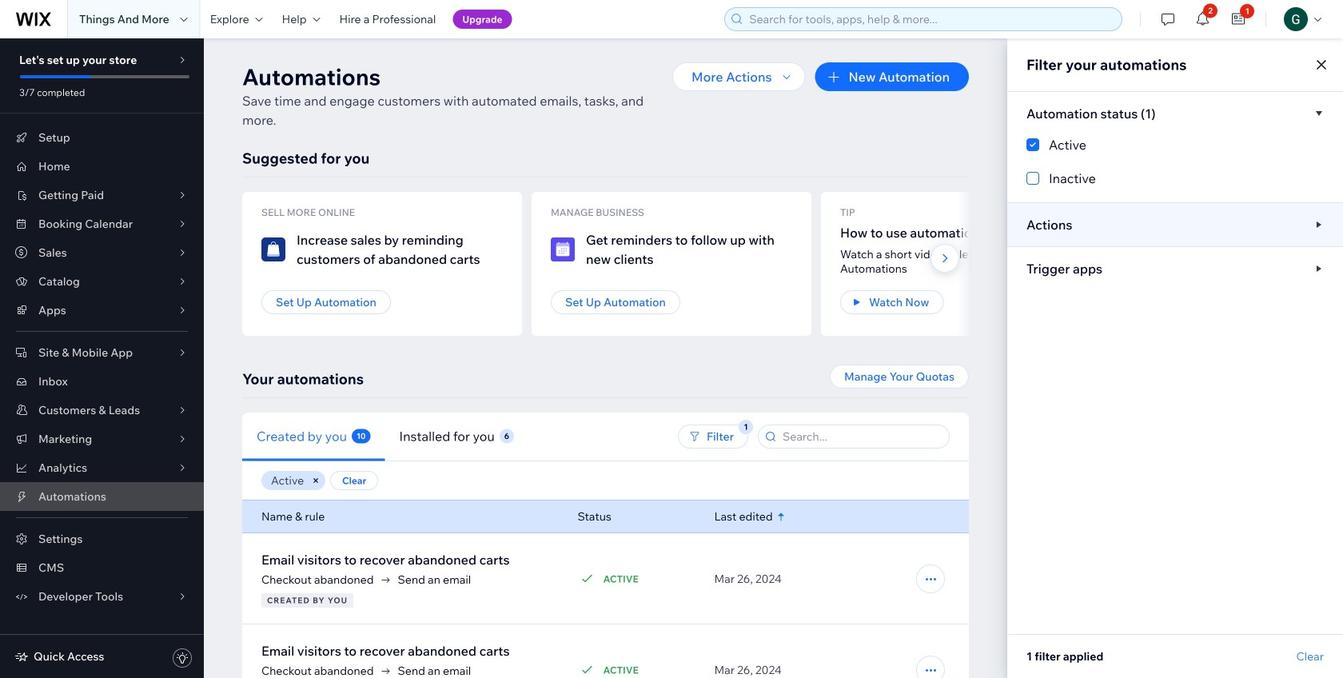 Task type: locate. For each thing, give the bounding box(es) containing it.
None checkbox
[[1027, 169, 1324, 188]]

None checkbox
[[1027, 135, 1324, 154]]

Search for tools, apps, help & more... field
[[745, 8, 1117, 30]]

category image
[[261, 237, 285, 261]]

tab list
[[242, 412, 614, 461]]

list
[[242, 192, 1343, 336]]

category image
[[551, 237, 575, 261]]



Task type: describe. For each thing, give the bounding box(es) containing it.
sidebar element
[[0, 38, 204, 678]]

Search... field
[[778, 425, 944, 448]]



Task type: vqa. For each thing, say whether or not it's contained in the screenshot.
and in the the Eatabit printer requires you to install Wix Restaurants Orders After you install Wix Restaurants Orders, make sure to head to the Editor and place it on your site.
no



